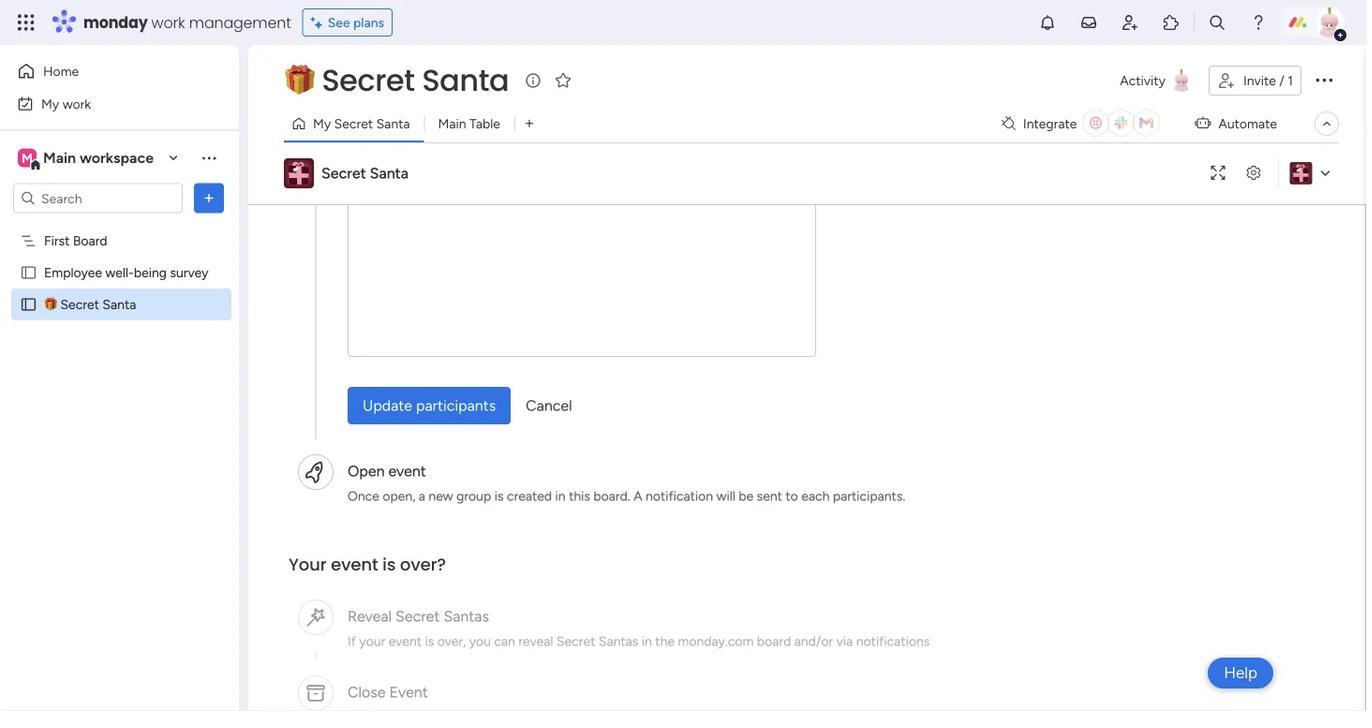 Task type: locate. For each thing, give the bounding box(es) containing it.
employee
[[44, 265, 102, 281]]

option
[[0, 224, 239, 228]]

1 vertical spatial my
[[313, 116, 331, 132]]

work
[[151, 12, 185, 33], [62, 96, 91, 112]]

1 horizontal spatial 🎁
[[285, 60, 315, 101]]

0 vertical spatial my
[[41, 96, 59, 112]]

santa inside button
[[376, 116, 410, 132]]

options image
[[1313, 68, 1336, 91], [200, 189, 218, 208]]

santa down 🎁 secret santa field
[[376, 116, 410, 132]]

m
[[22, 150, 33, 166]]

work for my
[[62, 96, 91, 112]]

🎁 secret santa down employee
[[44, 297, 136, 313]]

2 public board image from the top
[[20, 296, 37, 314]]

my inside my secret santa button
[[313, 116, 331, 132]]

my down 'home'
[[41, 96, 59, 112]]

🎁 down employee
[[44, 297, 57, 313]]

main for main workspace
[[43, 149, 76, 167]]

my secret santa
[[313, 116, 410, 132]]

main right workspace icon
[[43, 149, 76, 167]]

main
[[438, 116, 466, 132], [43, 149, 76, 167]]

my secret santa button
[[284, 109, 424, 139]]

integrate
[[1024, 116, 1078, 132]]

work inside button
[[62, 96, 91, 112]]

work down 'home'
[[62, 96, 91, 112]]

🎁 secret santa
[[285, 60, 509, 101], [44, 297, 136, 313]]

my work button
[[11, 89, 202, 119]]

work right monday
[[151, 12, 185, 33]]

1 public board image from the top
[[20, 264, 37, 282]]

management
[[189, 12, 291, 33]]

workspace image
[[18, 148, 37, 168]]

0 horizontal spatial work
[[62, 96, 91, 112]]

🎁
[[285, 60, 315, 101], [44, 297, 57, 313]]

🎁 up my secret santa button
[[285, 60, 315, 101]]

see
[[328, 15, 350, 30]]

secret
[[322, 60, 415, 101], [334, 116, 373, 132], [322, 165, 366, 182], [60, 297, 99, 313]]

invite / 1
[[1244, 73, 1294, 89]]

settings image
[[1239, 166, 1269, 180]]

1 horizontal spatial 🎁 secret santa
[[285, 60, 509, 101]]

secret santa
[[322, 165, 409, 182]]

1 horizontal spatial my
[[313, 116, 331, 132]]

my inside my work button
[[41, 96, 59, 112]]

santa
[[422, 60, 509, 101], [376, 116, 410, 132], [370, 165, 409, 182], [103, 297, 136, 313]]

first
[[44, 233, 70, 249]]

0 vertical spatial main
[[438, 116, 466, 132]]

main inside button
[[438, 116, 466, 132]]

0 vertical spatial work
[[151, 12, 185, 33]]

options image right the '1'
[[1313, 68, 1336, 91]]

main workspace
[[43, 149, 154, 167]]

1 vertical spatial 🎁
[[44, 297, 57, 313]]

options image down workspace options icon
[[200, 189, 218, 208]]

select product image
[[17, 13, 36, 32]]

secret down employee
[[60, 297, 99, 313]]

1 horizontal spatial main
[[438, 116, 466, 132]]

1 vertical spatial 🎁 secret santa
[[44, 297, 136, 313]]

monday
[[83, 12, 148, 33]]

0 horizontal spatial my
[[41, 96, 59, 112]]

/
[[1280, 73, 1285, 89]]

1 vertical spatial public board image
[[20, 296, 37, 314]]

santa down the well-
[[103, 297, 136, 313]]

invite
[[1244, 73, 1277, 89]]

inbox image
[[1080, 13, 1099, 32]]

add to favorites image
[[554, 71, 573, 90]]

🎁 secret santa up my secret santa
[[285, 60, 509, 101]]

see plans button
[[303, 8, 393, 37]]

first board
[[44, 233, 107, 249]]

0 vertical spatial public board image
[[20, 264, 37, 282]]

secret up 'secret santa'
[[334, 116, 373, 132]]

dapulse integrations image
[[1002, 117, 1016, 131]]

workspace
[[80, 149, 154, 167]]

board
[[73, 233, 107, 249]]

1 horizontal spatial work
[[151, 12, 185, 33]]

invite members image
[[1121, 13, 1140, 32]]

1 horizontal spatial options image
[[1313, 68, 1336, 91]]

1 vertical spatial main
[[43, 149, 76, 167]]

main left the table
[[438, 116, 466, 132]]

my up 'secret santa'
[[313, 116, 331, 132]]

main inside workspace selection element
[[43, 149, 76, 167]]

help
[[1224, 664, 1258, 683]]

0 horizontal spatial main
[[43, 149, 76, 167]]

my for my secret santa
[[313, 116, 331, 132]]

list box
[[0, 221, 239, 574]]

0 vertical spatial options image
[[1313, 68, 1336, 91]]

list box containing first board
[[0, 221, 239, 574]]

workspace options image
[[200, 148, 218, 167]]

1 vertical spatial options image
[[200, 189, 218, 208]]

main table
[[438, 116, 501, 132]]

apps image
[[1162, 13, 1181, 32]]

0 horizontal spatial 🎁
[[44, 297, 57, 313]]

home
[[43, 63, 79, 79]]

1 vertical spatial work
[[62, 96, 91, 112]]

autopilot image
[[1196, 111, 1212, 135]]

help image
[[1250, 13, 1268, 32]]

public board image
[[20, 264, 37, 282], [20, 296, 37, 314]]

my
[[41, 96, 59, 112], [313, 116, 331, 132]]

secret inside list box
[[60, 297, 99, 313]]

0 horizontal spatial options image
[[200, 189, 218, 208]]

0 vertical spatial 🎁
[[285, 60, 315, 101]]



Task type: vqa. For each thing, say whether or not it's contained in the screenshot.
my secret santa BUTTON
yes



Task type: describe. For each thing, give the bounding box(es) containing it.
being
[[134, 265, 167, 281]]

ruby anderson image
[[1315, 7, 1345, 37]]

secret down my secret santa button
[[322, 165, 366, 182]]

see plans
[[328, 15, 384, 30]]

table
[[470, 116, 501, 132]]

activity
[[1121, 73, 1166, 89]]

0 horizontal spatial 🎁 secret santa
[[44, 297, 136, 313]]

secret inside button
[[334, 116, 373, 132]]

monday work management
[[83, 12, 291, 33]]

work for monday
[[151, 12, 185, 33]]

santa up main table button
[[422, 60, 509, 101]]

my for my work
[[41, 96, 59, 112]]

1
[[1288, 73, 1294, 89]]

invite / 1 button
[[1209, 66, 1302, 96]]

my work
[[41, 96, 91, 112]]

open full screen image
[[1204, 166, 1234, 180]]

activity button
[[1113, 66, 1202, 96]]

search everything image
[[1208, 13, 1227, 32]]

workspace selection element
[[18, 147, 157, 171]]

Search in workspace field
[[39, 187, 157, 209]]

employee well-being survey
[[44, 265, 209, 281]]

santa down my secret santa
[[370, 165, 409, 182]]

🎁 inside list box
[[44, 297, 57, 313]]

well-
[[105, 265, 134, 281]]

🎁 Secret Santa field
[[280, 60, 514, 101]]

main for main table
[[438, 116, 466, 132]]

help button
[[1209, 658, 1274, 689]]

survey
[[170, 265, 209, 281]]

automate
[[1219, 116, 1278, 132]]

plans
[[353, 15, 384, 30]]

public board image for employee well-being survey
[[20, 264, 37, 282]]

secret up my secret santa
[[322, 60, 415, 101]]

collapse board header image
[[1320, 116, 1335, 131]]

main table button
[[424, 109, 515, 139]]

add view image
[[526, 117, 533, 131]]

0 vertical spatial 🎁 secret santa
[[285, 60, 509, 101]]

notifications image
[[1039, 13, 1057, 32]]

public board image for 🎁 secret santa
[[20, 296, 37, 314]]

show board description image
[[522, 71, 545, 90]]

home button
[[11, 56, 202, 86]]



